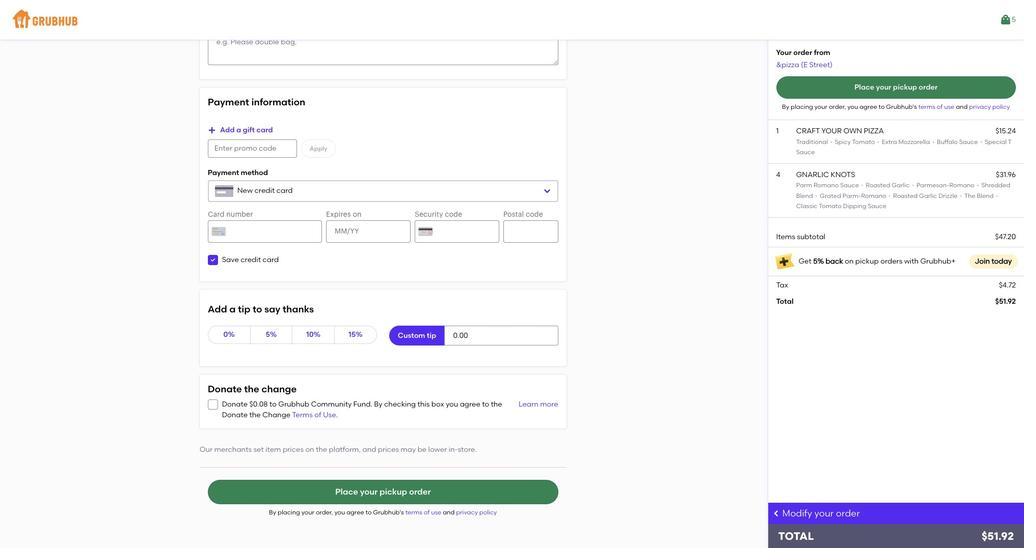 Task type: describe. For each thing, give the bounding box(es) containing it.
payment method
[[208, 169, 268, 177]]

credit for new
[[255, 187, 275, 195]]

(e
[[801, 60, 808, 69]]

items
[[776, 233, 795, 242]]

add a gift card button
[[208, 121, 273, 140]]

∙ down your
[[830, 138, 834, 146]]

svg image inside the add a gift card "button"
[[208, 127, 216, 135]]

4
[[776, 171, 781, 179]]

1 vertical spatial and
[[363, 446, 376, 455]]

order inside your order from &pizza (e street)
[[794, 48, 812, 57]]

custom
[[398, 332, 425, 340]]

0 vertical spatial on
[[845, 257, 854, 266]]

privacy for privacy policy link for the rightmost place your pickup order button
[[969, 103, 991, 111]]

you for terms of use link related to privacy policy link for the rightmost place your pickup order button
[[848, 103, 858, 111]]

privacy policy link for bottom place your pickup order button
[[456, 510, 497, 517]]

∙ left grated
[[815, 193, 819, 200]]

terms of use link for privacy policy link related to bottom place your pickup order button
[[405, 510, 443, 517]]

place your pickup order for terms of use link related to privacy policy link for the rightmost place your pickup order button
[[855, 83, 938, 92]]

our
[[200, 446, 213, 455]]

with
[[904, 257, 919, 266]]

add a tip to say thanks
[[208, 304, 314, 316]]

lower
[[428, 446, 447, 455]]

fund.
[[353, 401, 373, 409]]

from
[[814, 48, 831, 57]]

parm romano sauce ∙ roasted garlic ∙ parmesan-romano
[[796, 182, 975, 189]]

grubhub
[[278, 401, 309, 409]]

roasted inside ∙ grated parm-romano ∙ roasted garlic drizzle ∙ the blend ∙ classic tomato dipping sauce
[[893, 193, 918, 200]]

store.
[[458, 446, 477, 455]]

2 prices from the left
[[378, 446, 399, 455]]

this
[[418, 401, 430, 409]]

in-
[[449, 446, 458, 455]]

∙ left buffalo
[[932, 138, 936, 146]]

change
[[263, 411, 291, 420]]

add for add a gift card
[[220, 126, 235, 135]]

$31.96
[[996, 171, 1016, 179]]

donate for donate $0.08 to grubhub community fund.
[[222, 401, 248, 409]]

∙ left the
[[959, 193, 963, 200]]

1 prices from the left
[[283, 446, 304, 455]]

terms of use link for privacy policy link for the rightmost place your pickup order button
[[919, 103, 956, 111]]

join
[[975, 257, 990, 266]]

∙ down parm romano sauce ∙ roasted garlic ∙ parmesan-romano on the top
[[888, 193, 892, 200]]

use for privacy policy link related to bottom place your pickup order button's terms of use link
[[431, 510, 441, 517]]

be
[[418, 446, 427, 455]]

use
[[323, 411, 336, 420]]

card for new credit card
[[277, 187, 293, 195]]

shredded blend
[[796, 182, 1011, 200]]

mozzarella
[[899, 138, 930, 146]]

1
[[776, 127, 779, 136]]

&pizza (e street) link
[[776, 60, 833, 69]]

sauce inside "special t sauce"
[[796, 149, 815, 156]]

by for the rightmost place your pickup order button
[[782, 103, 789, 111]]

0% button
[[208, 326, 250, 345]]

$0.08
[[249, 401, 268, 409]]

you inside by checking this box you agree to the donate the change
[[446, 401, 458, 409]]

parm-
[[843, 193, 861, 200]]

a for tip
[[229, 304, 236, 316]]

gift
[[243, 126, 255, 135]]

grubhub+
[[921, 257, 956, 266]]

may
[[401, 446, 416, 455]]

your order from &pizza (e street)
[[776, 48, 833, 69]]

$47.20
[[995, 233, 1016, 242]]

parmesan-
[[917, 182, 950, 189]]

terms of use link
[[292, 411, 336, 420]]

0%
[[223, 331, 235, 339]]

order, for terms of use link related to privacy policy link for the rightmost place your pickup order button
[[829, 103, 846, 111]]

orders
[[881, 257, 903, 266]]

by inside by checking this box you agree to the donate the change
[[374, 401, 383, 409]]

of for privacy policy link related to bottom place your pickup order button's terms of use link
[[424, 510, 430, 517]]

gnarlic knots
[[796, 171, 855, 179]]

terms of use .
[[292, 411, 338, 420]]

subtotal
[[797, 233, 826, 242]]

blend inside ∙ grated parm-romano ∙ roasted garlic drizzle ∙ the blend ∙ classic tomato dipping sauce
[[977, 193, 994, 200]]

Promo code text field
[[208, 140, 297, 158]]

our merchants set item prices on the platform, and prices may be lower in-store.
[[200, 446, 477, 455]]

place for terms of use link related to privacy policy link for the rightmost place your pickup order button
[[855, 83, 875, 92]]

blend inside shredded blend
[[796, 193, 813, 200]]

community
[[311, 401, 352, 409]]

get
[[799, 257, 812, 266]]

15%
[[349, 331, 363, 339]]

0 vertical spatial total
[[776, 298, 794, 306]]

more
[[540, 401, 558, 409]]

place for privacy policy link related to bottom place your pickup order button's terms of use link
[[335, 488, 358, 498]]

5% inside button
[[266, 331, 277, 339]]

0 horizontal spatial on
[[305, 446, 314, 455]]

0 horizontal spatial roasted
[[866, 182, 891, 189]]

donate for donate the change
[[208, 384, 242, 396]]

item
[[266, 446, 281, 455]]

∙ down shredded
[[995, 193, 999, 200]]

shredded
[[982, 182, 1011, 189]]

t
[[1008, 138, 1012, 146]]

sauce up parm- on the top of page
[[840, 182, 859, 189]]

dipping
[[843, 203, 867, 210]]

new credit card
[[237, 187, 293, 195]]

placing for the rightmost place your pickup order button
[[791, 103, 813, 111]]

2 horizontal spatial romano
[[950, 182, 975, 189]]

tax
[[776, 281, 788, 290]]

merchants
[[214, 446, 252, 455]]

1 horizontal spatial tomato
[[852, 138, 875, 146]]

terms
[[292, 411, 313, 420]]

the up $0.08
[[244, 384, 259, 396]]

say
[[265, 304, 280, 316]]

card inside "button"
[[256, 126, 273, 135]]

0 vertical spatial $51.92
[[996, 298, 1016, 306]]

new
[[237, 187, 253, 195]]

tomato inside ∙ grated parm-romano ∙ roasted garlic drizzle ∙ the blend ∙ classic tomato dipping sauce
[[819, 203, 842, 210]]

0 horizontal spatial romano
[[814, 182, 839, 189]]

modify your order
[[783, 509, 860, 520]]

5 button
[[1000, 11, 1016, 29]]

craft
[[796, 127, 820, 136]]

join today
[[975, 257, 1012, 266]]

the down $0.08
[[249, 411, 261, 420]]

donate the change
[[208, 384, 297, 396]]

agree inside by checking this box you agree to the donate the change
[[460, 401, 480, 409]]

traditional
[[796, 138, 828, 146]]

and for privacy policy link related to bottom place your pickup order button's terms of use link
[[443, 510, 455, 517]]

own
[[844, 127, 862, 136]]

gnarlic
[[796, 171, 829, 179]]

drizzle
[[939, 193, 958, 200]]

modify
[[783, 509, 812, 520]]

buffalo
[[937, 138, 958, 146]]

&pizza
[[776, 60, 799, 69]]

1 vertical spatial total
[[778, 531, 814, 543]]

apply
[[310, 145, 327, 152]]

5% button
[[250, 326, 293, 345]]

sauce right buffalo
[[959, 138, 978, 146]]

∙ grated parm-romano ∙ roasted garlic drizzle ∙ the blend ∙ classic tomato dipping sauce
[[796, 193, 999, 210]]

payment information
[[208, 96, 305, 108]]

pickup for bottom place your pickup order button
[[380, 488, 407, 498]]

payment for payment method
[[208, 169, 239, 177]]

by checking this box you agree to the donate the change
[[222, 401, 502, 420]]

knots
[[831, 171, 855, 179]]

policy for privacy policy link for the rightmost place your pickup order button
[[993, 103, 1010, 111]]

10%
[[306, 331, 321, 339]]

0 vertical spatial garlic
[[892, 182, 910, 189]]



Task type: vqa. For each thing, say whether or not it's contained in the screenshot.
(E on the top of page
yes



Task type: locate. For each thing, give the bounding box(es) containing it.
change
[[262, 384, 297, 396]]

1 vertical spatial 5%
[[266, 331, 277, 339]]

agree for privacy policy link related to bottom place your pickup order button
[[347, 510, 364, 517]]

Amount text field
[[445, 326, 558, 346]]

learn more
[[519, 401, 558, 409]]

2 vertical spatial and
[[443, 510, 455, 517]]

donate $0.08 to grubhub community fund.
[[222, 401, 374, 409]]

total down tax
[[776, 298, 794, 306]]

1 horizontal spatial privacy policy link
[[969, 103, 1010, 111]]

1 horizontal spatial use
[[944, 103, 955, 111]]

0 horizontal spatial policy
[[479, 510, 497, 517]]

use for terms of use link related to privacy policy link for the rightmost place your pickup order button
[[944, 103, 955, 111]]

a left gift
[[236, 126, 241, 135]]

5% right get
[[813, 257, 824, 266]]

romano up the
[[950, 182, 975, 189]]

credit right save
[[241, 256, 261, 264]]

sauce down parm romano sauce ∙ roasted garlic ∙ parmesan-romano on the top
[[868, 203, 887, 210]]

$4.72
[[999, 281, 1016, 290]]

1 vertical spatial on
[[305, 446, 314, 455]]

0 horizontal spatial use
[[431, 510, 441, 517]]

donate inside by checking this box you agree to the donate the change
[[222, 411, 248, 420]]

1 horizontal spatial prices
[[378, 446, 399, 455]]

traditional ∙ spicy tomato ∙ extra mozzarella ∙ buffalo sauce
[[796, 138, 978, 146]]

add inside "button"
[[220, 126, 235, 135]]

information
[[251, 96, 305, 108]]

∙
[[830, 138, 834, 146], [877, 138, 881, 146], [932, 138, 936, 146], [978, 138, 985, 146], [861, 182, 864, 189], [911, 182, 915, 189], [975, 182, 982, 189], [815, 193, 819, 200], [888, 193, 892, 200], [959, 193, 963, 200], [995, 193, 999, 200]]

your
[[876, 83, 892, 92], [815, 103, 828, 111], [360, 488, 378, 498], [815, 509, 834, 520], [302, 510, 314, 517]]

the left learn
[[491, 401, 502, 409]]

main navigation navigation
[[0, 0, 1024, 40]]

grubhub's for terms of use link related to privacy policy link for the rightmost place your pickup order button
[[886, 103, 917, 111]]

privacy
[[969, 103, 991, 111], [456, 510, 478, 517]]

1 vertical spatial terms
[[405, 510, 422, 517]]

credit
[[255, 187, 275, 195], [241, 256, 261, 264]]

privacy policy link
[[969, 103, 1010, 111], [456, 510, 497, 517]]

0 horizontal spatial terms of use link
[[405, 510, 443, 517]]

of for terms of use link related to privacy policy link for the rightmost place your pickup order button
[[937, 103, 943, 111]]

you
[[848, 103, 858, 111], [446, 401, 458, 409], [335, 510, 345, 517]]

privacy for privacy policy link related to bottom place your pickup order button
[[456, 510, 478, 517]]

donate
[[208, 384, 242, 396], [222, 401, 248, 409], [222, 411, 248, 420]]

tip inside button
[[427, 332, 436, 340]]

0 vertical spatial payment
[[208, 96, 249, 108]]

2 horizontal spatial pickup
[[893, 83, 917, 92]]

1 horizontal spatial garlic
[[919, 193, 937, 200]]

2 horizontal spatial by
[[782, 103, 789, 111]]

parm
[[796, 182, 812, 189]]

1 vertical spatial by placing your order, you agree to grubhub's terms of use and privacy policy
[[269, 510, 497, 517]]

total down modify on the right
[[778, 531, 814, 543]]

apply button
[[301, 140, 336, 158]]

0 vertical spatial grubhub's
[[886, 103, 917, 111]]

1 vertical spatial privacy policy link
[[456, 510, 497, 517]]

on left platform,
[[305, 446, 314, 455]]

place your pickup order button down may
[[208, 481, 558, 505]]

1 vertical spatial of
[[315, 411, 321, 420]]

1 horizontal spatial roasted
[[893, 193, 918, 200]]

1 horizontal spatial placing
[[791, 103, 813, 111]]

terms
[[919, 103, 936, 111], [405, 510, 422, 517]]

1 horizontal spatial by placing your order, you agree to grubhub's terms of use and privacy policy
[[782, 103, 1010, 111]]

15% button
[[334, 326, 377, 345]]

blend down shredded
[[977, 193, 994, 200]]

$51.92
[[996, 298, 1016, 306], [982, 531, 1014, 543]]

1 horizontal spatial place your pickup order button
[[776, 76, 1016, 99]]

.
[[336, 411, 338, 420]]

a inside "button"
[[236, 126, 241, 135]]

2 payment from the top
[[208, 169, 239, 177]]

payment
[[208, 96, 249, 108], [208, 169, 239, 177]]

the
[[244, 384, 259, 396], [491, 401, 502, 409], [249, 411, 261, 420], [316, 446, 327, 455]]

1 horizontal spatial order,
[[829, 103, 846, 111]]

∙ up parm- on the top of page
[[861, 182, 864, 189]]

romano down parm romano sauce ∙ roasted garlic ∙ parmesan-romano on the top
[[861, 193, 887, 200]]

learn more link
[[516, 400, 558, 421]]

0 vertical spatial tip
[[238, 304, 250, 316]]

1 horizontal spatial blend
[[977, 193, 994, 200]]

placing for bottom place your pickup order button
[[278, 510, 300, 517]]

by for bottom place your pickup order button
[[269, 510, 276, 517]]

prices left may
[[378, 446, 399, 455]]

sauce inside ∙ grated parm-romano ∙ roasted garlic drizzle ∙ the blend ∙ classic tomato dipping sauce
[[868, 203, 887, 210]]

0 vertical spatial pickup
[[893, 83, 917, 92]]

place your pickup order down may
[[335, 488, 431, 498]]

by placing your order, you agree to grubhub's terms of use and privacy policy
[[782, 103, 1010, 111], [269, 510, 497, 517]]

terms for privacy policy link for the rightmost place your pickup order button
[[919, 103, 936, 111]]

1 vertical spatial by
[[374, 401, 383, 409]]

items subtotal
[[776, 233, 826, 242]]

1 vertical spatial placing
[[278, 510, 300, 517]]

0 horizontal spatial tomato
[[819, 203, 842, 210]]

and
[[956, 103, 968, 111], [363, 446, 376, 455], [443, 510, 455, 517]]

tip left say
[[238, 304, 250, 316]]

1 horizontal spatial terms of use link
[[919, 103, 956, 111]]

svg image
[[210, 257, 216, 263]]

card right new
[[277, 187, 293, 195]]

tip
[[238, 304, 250, 316], [427, 332, 436, 340]]

1 vertical spatial policy
[[479, 510, 497, 517]]

place your pickup order button
[[776, 76, 1016, 99], [208, 481, 558, 505]]

on right back
[[845, 257, 854, 266]]

0 vertical spatial of
[[937, 103, 943, 111]]

pickup for the rightmost place your pickup order button
[[893, 83, 917, 92]]

classic
[[796, 203, 818, 210]]

1 blend from the left
[[796, 193, 813, 200]]

policy for privacy policy link related to bottom place your pickup order button
[[479, 510, 497, 517]]

2 vertical spatial you
[[335, 510, 345, 517]]

2 blend from the left
[[977, 193, 994, 200]]

card right save
[[263, 256, 279, 264]]

place up pizza
[[855, 83, 875, 92]]

blend down parm
[[796, 193, 813, 200]]

grated
[[820, 193, 841, 200]]

special t sauce
[[796, 138, 1012, 156]]

spicy
[[835, 138, 851, 146]]

0 horizontal spatial privacy
[[456, 510, 478, 517]]

credit for save
[[241, 256, 261, 264]]

2 horizontal spatial agree
[[860, 103, 877, 111]]

craft your own pizza
[[796, 127, 884, 136]]

1 vertical spatial garlic
[[919, 193, 937, 200]]

agree
[[860, 103, 877, 111], [460, 401, 480, 409], [347, 510, 364, 517]]

2 horizontal spatial and
[[956, 103, 968, 111]]

0 horizontal spatial 5%
[[266, 331, 277, 339]]

add for add a tip to say thanks
[[208, 304, 227, 316]]

roasted up ∙ grated parm-romano ∙ roasted garlic drizzle ∙ the blend ∙ classic tomato dipping sauce
[[866, 182, 891, 189]]

2 vertical spatial pickup
[[380, 488, 407, 498]]

1 horizontal spatial agree
[[460, 401, 480, 409]]

0 vertical spatial you
[[848, 103, 858, 111]]

to inside by checking this box you agree to the donate the change
[[482, 401, 489, 409]]

place your pickup order for privacy policy link related to bottom place your pickup order button's terms of use link
[[335, 488, 431, 498]]

0 horizontal spatial place your pickup order
[[335, 488, 431, 498]]

1 horizontal spatial grubhub's
[[886, 103, 917, 111]]

∙ up the
[[975, 182, 982, 189]]

garlic up ∙ grated parm-romano ∙ roasted garlic drizzle ∙ the blend ∙ classic tomato dipping sauce
[[892, 182, 910, 189]]

2 vertical spatial of
[[424, 510, 430, 517]]

agree for privacy policy link for the rightmost place your pickup order button
[[860, 103, 877, 111]]

subscription badge image
[[774, 252, 795, 272]]

method
[[241, 169, 268, 177]]

payment up the add a gift card "button"
[[208, 96, 249, 108]]

0 horizontal spatial a
[[229, 304, 236, 316]]

tomato down pizza
[[852, 138, 875, 146]]

0 vertical spatial use
[[944, 103, 955, 111]]

1 horizontal spatial on
[[845, 257, 854, 266]]

by placing your order, you agree to grubhub's terms of use and privacy policy for privacy policy link related to bottom place your pickup order button's terms of use link
[[269, 510, 497, 517]]

use
[[944, 103, 955, 111], [431, 510, 441, 517]]

1 horizontal spatial by
[[374, 401, 383, 409]]

placing
[[791, 103, 813, 111], [278, 510, 300, 517]]

your
[[776, 48, 792, 57]]

place down platform,
[[335, 488, 358, 498]]

0 vertical spatial and
[[956, 103, 968, 111]]

5% down say
[[266, 331, 277, 339]]

garlic down parmesan-
[[919, 193, 937, 200]]

blend
[[796, 193, 813, 200], [977, 193, 994, 200]]

1 vertical spatial you
[[446, 401, 458, 409]]

0 vertical spatial place your pickup order
[[855, 83, 938, 92]]

card for save credit card
[[263, 256, 279, 264]]

1 horizontal spatial policy
[[993, 103, 1010, 111]]

checking
[[384, 401, 416, 409]]

on
[[845, 257, 854, 266], [305, 446, 314, 455]]

0 horizontal spatial order,
[[316, 510, 333, 517]]

1 vertical spatial place your pickup order button
[[208, 481, 558, 505]]

1 vertical spatial place your pickup order
[[335, 488, 431, 498]]

0 vertical spatial by
[[782, 103, 789, 111]]

0 vertical spatial 5%
[[813, 257, 824, 266]]

5%
[[813, 257, 824, 266], [266, 331, 277, 339]]

1 horizontal spatial you
[[446, 401, 458, 409]]

0 horizontal spatial terms
[[405, 510, 422, 517]]

0 horizontal spatial garlic
[[892, 182, 910, 189]]

by placing your order, you agree to grubhub's terms of use and privacy policy for terms of use link related to privacy policy link for the rightmost place your pickup order button
[[782, 103, 1010, 111]]

∙ left extra
[[877, 138, 881, 146]]

custom tip
[[398, 332, 436, 340]]

credit right new
[[255, 187, 275, 195]]

add up 0%
[[208, 304, 227, 316]]

to
[[879, 103, 885, 111], [253, 304, 262, 316], [270, 401, 277, 409], [482, 401, 489, 409], [366, 510, 372, 517]]

1 horizontal spatial place your pickup order
[[855, 83, 938, 92]]

0 vertical spatial place
[[855, 83, 875, 92]]

0 horizontal spatial of
[[315, 411, 321, 420]]

today
[[992, 257, 1012, 266]]

card
[[256, 126, 273, 135], [277, 187, 293, 195], [263, 256, 279, 264]]

place your pickup order up pizza
[[855, 83, 938, 92]]

payment for payment information
[[208, 96, 249, 108]]

add left gift
[[220, 126, 235, 135]]

add a gift card
[[220, 126, 273, 135]]

1 vertical spatial tomato
[[819, 203, 842, 210]]

1 vertical spatial roasted
[[893, 193, 918, 200]]

10% button
[[292, 326, 335, 345]]

1 vertical spatial terms of use link
[[405, 510, 443, 517]]

garlic
[[892, 182, 910, 189], [919, 193, 937, 200]]

2 vertical spatial by
[[269, 510, 276, 517]]

0 vertical spatial terms of use link
[[919, 103, 956, 111]]

romano down gnarlic knots
[[814, 182, 839, 189]]

svg image
[[208, 127, 216, 135], [543, 187, 551, 195], [210, 402, 216, 408], [772, 510, 780, 518]]

privacy policy link for the rightmost place your pickup order button
[[969, 103, 1010, 111]]

a for gift
[[236, 126, 241, 135]]

a up 0%
[[229, 304, 236, 316]]

place your pickup order button up pizza
[[776, 76, 1016, 99]]

grubhub's for privacy policy link related to bottom place your pickup order button's terms of use link
[[373, 510, 404, 517]]

0 vertical spatial card
[[256, 126, 273, 135]]

order
[[794, 48, 812, 57], [919, 83, 938, 92], [409, 488, 431, 498], [836, 509, 860, 520]]

card right gift
[[256, 126, 273, 135]]

order, for privacy policy link related to bottom place your pickup order button's terms of use link
[[316, 510, 333, 517]]

platform,
[[329, 446, 361, 455]]

0 horizontal spatial grubhub's
[[373, 510, 404, 517]]

1 vertical spatial card
[[277, 187, 293, 195]]

tomato down grated
[[819, 203, 842, 210]]

0 vertical spatial add
[[220, 126, 235, 135]]

your
[[822, 127, 842, 136]]

pizza
[[864, 127, 884, 136]]

terms of use link
[[919, 103, 956, 111], [405, 510, 443, 517]]

the
[[965, 193, 976, 200]]

0 vertical spatial credit
[[255, 187, 275, 195]]

0 horizontal spatial by
[[269, 510, 276, 517]]

sauce down traditional
[[796, 149, 815, 156]]

special
[[985, 138, 1007, 146]]

thanks
[[283, 304, 314, 316]]

1 horizontal spatial pickup
[[856, 257, 879, 266]]

get 5% back on pickup orders with grubhub+
[[799, 257, 956, 266]]

place your pickup order
[[855, 83, 938, 92], [335, 488, 431, 498]]

∙ left t
[[978, 138, 985, 146]]

tip right custom
[[427, 332, 436, 340]]

1 horizontal spatial 5%
[[813, 257, 824, 266]]

0 vertical spatial donate
[[208, 384, 242, 396]]

0 horizontal spatial pickup
[[380, 488, 407, 498]]

garlic inside ∙ grated parm-romano ∙ roasted garlic drizzle ∙ the blend ∙ classic tomato dipping sauce
[[919, 193, 937, 200]]

the left platform,
[[316, 446, 327, 455]]

learn
[[519, 401, 539, 409]]

payment up new
[[208, 169, 239, 177]]

and for terms of use link related to privacy policy link for the rightmost place your pickup order button
[[956, 103, 968, 111]]

policy
[[993, 103, 1010, 111], [479, 510, 497, 517]]

1 horizontal spatial of
[[424, 510, 430, 517]]

extra
[[882, 138, 897, 146]]

0 horizontal spatial and
[[363, 446, 376, 455]]

1 horizontal spatial place
[[855, 83, 875, 92]]

1 vertical spatial $51.92
[[982, 531, 1014, 543]]

0 horizontal spatial prices
[[283, 446, 304, 455]]

romano inside ∙ grated parm-romano ∙ roasted garlic drizzle ∙ the blend ∙ classic tomato dipping sauce
[[861, 193, 887, 200]]

Pickup instructions text field
[[208, 29, 558, 65]]

0 horizontal spatial tip
[[238, 304, 250, 316]]

you for privacy policy link related to bottom place your pickup order button's terms of use link
[[335, 510, 345, 517]]

1 vertical spatial grubhub's
[[373, 510, 404, 517]]

1 vertical spatial payment
[[208, 169, 239, 177]]

1 vertical spatial tip
[[427, 332, 436, 340]]

1 vertical spatial donate
[[222, 401, 248, 409]]

save
[[222, 256, 239, 264]]

by
[[782, 103, 789, 111], [374, 401, 383, 409], [269, 510, 276, 517]]

save credit card
[[222, 256, 279, 264]]

∙ left parmesan-
[[911, 182, 915, 189]]

0 horizontal spatial placing
[[278, 510, 300, 517]]

terms for privacy policy link related to bottom place your pickup order button
[[405, 510, 422, 517]]

prices right item
[[283, 446, 304, 455]]

1 vertical spatial order,
[[316, 510, 333, 517]]

box
[[432, 401, 444, 409]]

1 payment from the top
[[208, 96, 249, 108]]

1 vertical spatial agree
[[460, 401, 480, 409]]

5
[[1012, 15, 1016, 24]]

0 vertical spatial placing
[[791, 103, 813, 111]]

1 vertical spatial credit
[[241, 256, 261, 264]]

roasted down parm romano sauce ∙ roasted garlic ∙ parmesan-romano on the top
[[893, 193, 918, 200]]

1 horizontal spatial a
[[236, 126, 241, 135]]



